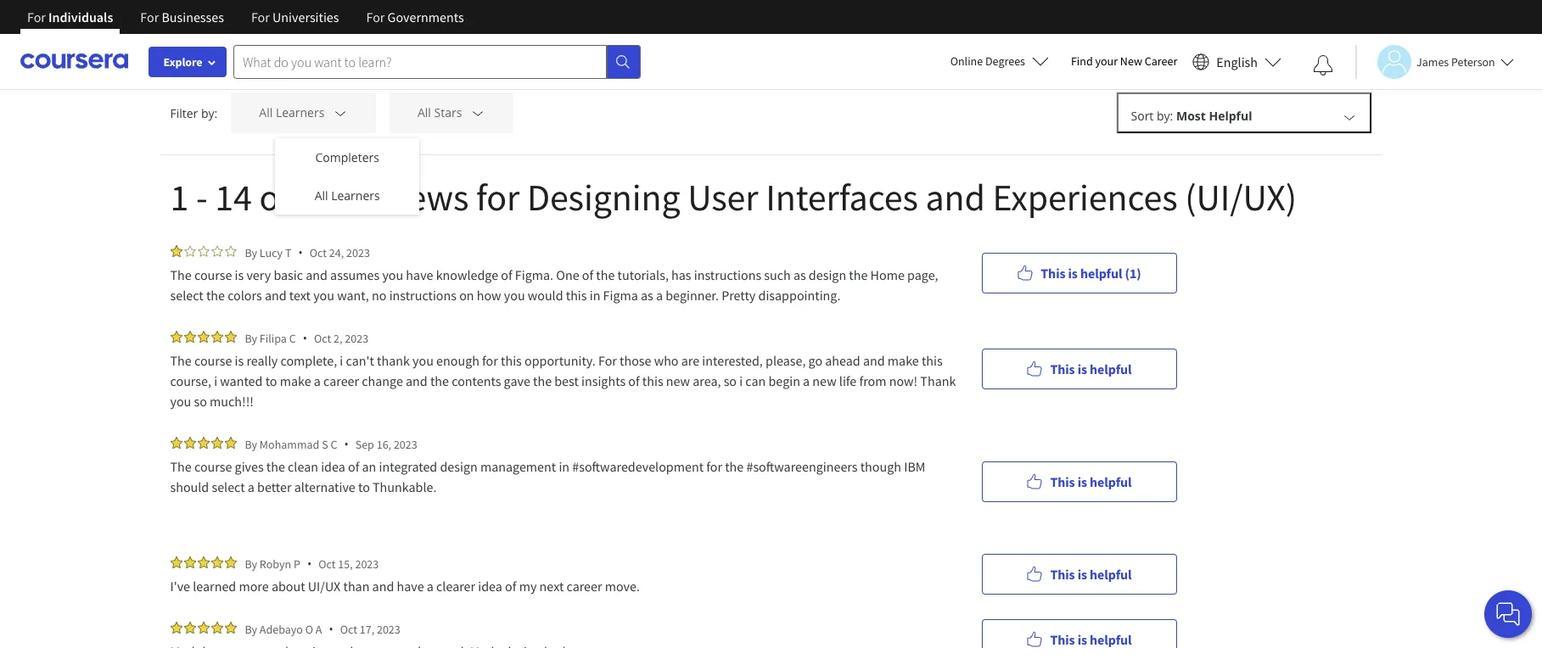 Task type: locate. For each thing, give the bounding box(es) containing it.
new down go
[[813, 373, 837, 390]]

chevron down image inside all stars button
[[470, 106, 486, 121]]

select left colors
[[170, 287, 204, 304]]

idea up alternative
[[321, 459, 345, 476]]

0 horizontal spatial career
[[324, 373, 359, 390]]

for for governments
[[366, 8, 385, 25]]

reviews
[[342, 174, 469, 221]]

by inside by mohammad s c • sep 16, 2023
[[245, 437, 257, 452]]

1 vertical spatial design
[[440, 459, 478, 476]]

filled star image down learned
[[211, 622, 223, 634]]

oct left 15,
[[319, 557, 336, 572]]

1 this is helpful from the top
[[1051, 360, 1132, 377]]

star image
[[184, 245, 196, 257], [197, 245, 209, 257], [211, 245, 223, 257]]

design
[[809, 267, 847, 284], [440, 459, 478, 476]]

0 vertical spatial to
[[265, 373, 277, 390]]

find your new career link
[[1063, 51, 1187, 72]]

None search field
[[234, 45, 641, 79]]

stars
[[434, 105, 462, 121]]

learners down completers
[[331, 188, 380, 204]]

1 horizontal spatial select
[[212, 479, 245, 496]]

oct left the 17,
[[340, 622, 357, 637]]

universities
[[273, 8, 339, 25]]

idea inside the course gives the clean idea of an integrated design management in #softwaredevelopment for the #softwareengineers though ibm should select a better alternative to thunkable.
[[321, 459, 345, 476]]

is inside the course is very basic and assumes you have knowledge of figma. one of the tutorials, has instructions such as design the home page, select the colors and text you want, no instructions on how you would this in figma as a beginner. pretty disappointing.
[[235, 267, 244, 284]]

much!!!
[[210, 393, 254, 410]]

a inside the course is very basic and assumes you have knowledge of figma. one of the tutorials, has instructions such as design the home page, select the colors and text you want, no instructions on how you would this in figma as a beginner. pretty disappointing.
[[656, 287, 663, 304]]

all for all stars button
[[418, 105, 431, 121]]

0 horizontal spatial instructions
[[389, 287, 457, 304]]

design right integrated
[[440, 459, 478, 476]]

sep
[[356, 437, 374, 452]]

the left best
[[533, 373, 552, 390]]

about
[[272, 578, 305, 595]]

the for the course is really complete, i can't thank you enough for this opportunity. for those who are interested, please, go ahead and make this course, i wanted to make a career change and the contents gave the best insights of this new area, so i can begin a new life from now! thank you so much!!!
[[170, 352, 192, 369]]

have
[[406, 267, 433, 284], [397, 578, 424, 595]]

select inside the course gives the clean idea of an integrated design management in #softwaredevelopment for the #softwareengineers though ibm should select a better alternative to thunkable.
[[212, 479, 245, 496]]

2 new from the left
[[813, 373, 837, 390]]

all right by:
[[259, 105, 273, 121]]

a
[[656, 287, 663, 304], [314, 373, 321, 390], [803, 373, 810, 390], [248, 479, 255, 496], [427, 578, 434, 595]]

0 horizontal spatial in
[[559, 459, 570, 476]]

1 this is helpful button from the top
[[982, 349, 1177, 389]]

learners
[[276, 105, 325, 121], [331, 188, 380, 204]]

make up now! at the bottom right of the page
[[888, 352, 919, 369]]

1 horizontal spatial career
[[567, 578, 603, 595]]

2023 right 15,
[[355, 557, 379, 572]]

0 vertical spatial the
[[170, 267, 192, 284]]

c inside by mohammad s c • sep 16, 2023
[[331, 437, 337, 452]]

0 vertical spatial career
[[324, 373, 359, 390]]

those
[[620, 352, 652, 369]]

as down tutorials, at the left top
[[641, 287, 654, 304]]

i
[[340, 352, 343, 369], [214, 373, 217, 390], [740, 373, 743, 390]]

2 this is helpful from the top
[[1051, 473, 1132, 490]]

and down the 'thank'
[[406, 373, 428, 390]]

oct inside by lucy t • oct 24, 2023
[[310, 245, 327, 260]]

pretty
[[722, 287, 756, 304]]

you right the text
[[314, 287, 335, 304]]

all inside button
[[418, 105, 431, 121]]

3 this is helpful from the top
[[1051, 566, 1132, 583]]

0 vertical spatial as
[[794, 267, 806, 284]]

c inside "by filipa c • oct 2, 2023"
[[289, 331, 296, 346]]

0 horizontal spatial so
[[194, 393, 207, 410]]

alternative
[[294, 479, 356, 496]]

by inside by robyn p • oct 15, 2023
[[245, 557, 257, 572]]

instructions right no on the top left of the page
[[389, 287, 457, 304]]

all learners inside dropdown button
[[259, 105, 325, 121]]

0 horizontal spatial to
[[265, 373, 277, 390]]

the down 1
[[170, 267, 192, 284]]

2 star image from the left
[[197, 245, 209, 257]]

0 vertical spatial instructions
[[694, 267, 762, 284]]

can
[[746, 373, 766, 390]]

0 vertical spatial have
[[406, 267, 433, 284]]

begin
[[769, 373, 801, 390]]

0 horizontal spatial chevron down image
[[470, 106, 486, 121]]

career down can't
[[324, 373, 359, 390]]

robyn
[[260, 557, 291, 572]]

disappointing.
[[759, 287, 841, 304]]

make down complete, on the bottom left
[[280, 373, 311, 390]]

1 vertical spatial c
[[331, 437, 337, 452]]

1 horizontal spatial c
[[331, 437, 337, 452]]

2 this is helpful button from the top
[[982, 462, 1177, 502]]

james peterson button
[[1356, 45, 1515, 79]]

is
[[1069, 265, 1078, 282], [235, 267, 244, 284], [235, 352, 244, 369], [1078, 360, 1088, 377], [1078, 473, 1088, 490], [1078, 566, 1088, 583], [1078, 631, 1088, 648]]

1 horizontal spatial so
[[724, 373, 737, 390]]

2023 right the 17,
[[377, 622, 401, 637]]

filipa
[[260, 331, 287, 346]]

design inside the course gives the clean idea of an integrated design management in #softwaredevelopment for the #softwareengineers though ibm should select a better alternative to thunkable.
[[440, 459, 478, 476]]

by inside by lucy t • oct 24, 2023
[[245, 245, 257, 260]]

banner navigation
[[14, 0, 478, 47]]

1 horizontal spatial as
[[794, 267, 806, 284]]

2023
[[346, 245, 370, 260], [345, 331, 369, 346], [394, 437, 418, 452], [355, 557, 379, 572], [377, 622, 401, 637]]

c right s on the left bottom of the page
[[331, 437, 337, 452]]

is inside the course is really complete, i can't thank you enough for this opportunity. for those who are interested, please, go ahead and make this course, i wanted to make a career change and the contents gave the best insights of this new area, so i can begin a new life from now! thank you so much!!!
[[235, 352, 244, 369]]

helpful for interested,
[[1090, 360, 1132, 377]]

design inside the course is very basic and assumes you have knowledge of figma. one of the tutorials, has instructions such as design the home page, select the colors and text you want, no instructions on how you would this in figma as a beginner. pretty disappointing.
[[809, 267, 847, 284]]

What do you want to learn? text field
[[234, 45, 607, 79]]

2023 right 24,
[[346, 245, 370, 260]]

filled star image up should
[[184, 437, 196, 449]]

the
[[170, 267, 192, 284], [170, 352, 192, 369], [170, 459, 192, 476]]

2 course from the top
[[194, 352, 232, 369]]

design up disappointing.
[[809, 267, 847, 284]]

to
[[265, 373, 277, 390], [358, 479, 370, 496]]

the inside the course gives the clean idea of an integrated design management in #softwaredevelopment for the #softwareengineers though ibm should select a better alternative to thunkable.
[[170, 459, 192, 476]]

all down completers menu item
[[315, 188, 328, 204]]

on
[[460, 287, 474, 304]]

2 horizontal spatial all
[[418, 105, 431, 121]]

online degrees
[[951, 53, 1026, 69]]

clean
[[288, 459, 318, 476]]

the up figma
[[596, 267, 615, 284]]

by left lucy
[[245, 245, 257, 260]]

0 horizontal spatial star image
[[184, 245, 196, 257]]

all learners left chevron down image
[[259, 105, 325, 121]]

0 vertical spatial course
[[194, 267, 232, 284]]

oct left 2,
[[314, 331, 331, 346]]

i left the can
[[740, 373, 743, 390]]

2 vertical spatial for
[[707, 459, 723, 476]]

1 vertical spatial to
[[358, 479, 370, 496]]

0 horizontal spatial all
[[259, 105, 273, 121]]

by up more
[[245, 557, 257, 572]]

4 by from the top
[[245, 557, 257, 572]]

in right management
[[559, 459, 570, 476]]

1 horizontal spatial make
[[888, 352, 919, 369]]

oct for complete,
[[314, 331, 331, 346]]

course inside the course is really complete, i can't thank you enough for this opportunity. for those who are interested, please, go ahead and make this course, i wanted to make a career change and the contents gave the best insights of this new area, so i can begin a new life from now! thank you so much!!!
[[194, 352, 232, 369]]

menu
[[275, 138, 420, 215]]

for left governments
[[366, 8, 385, 25]]

0 horizontal spatial new
[[666, 373, 690, 390]]

1 vertical spatial course
[[194, 352, 232, 369]]

2 horizontal spatial star image
[[211, 245, 223, 257]]

have left clearer
[[397, 578, 424, 595]]

learned
[[193, 578, 236, 595]]

(ui/ux)
[[1186, 174, 1298, 221]]

for up contents
[[482, 352, 498, 369]]

3 by from the top
[[245, 437, 257, 452]]

by left filipa on the left bottom
[[245, 331, 257, 346]]

i left can't
[[340, 352, 343, 369]]

all inside dropdown button
[[259, 105, 273, 121]]

0 vertical spatial select
[[170, 287, 204, 304]]

explore
[[163, 54, 203, 70]]

1 vertical spatial all learners
[[315, 188, 380, 204]]

1 horizontal spatial all
[[315, 188, 328, 204]]

and right 'than'
[[372, 578, 394, 595]]

(1)
[[1126, 265, 1142, 282]]

career inside the course is really complete, i can't thank you enough for this opportunity. for those who are interested, please, go ahead and make this course, i wanted to make a career change and the contents gave the best insights of this new area, so i can begin a new life from now! thank you so much!!!
[[324, 373, 359, 390]]

1 vertical spatial learners
[[331, 188, 380, 204]]

0 horizontal spatial as
[[641, 287, 654, 304]]

helpful for ibm
[[1090, 473, 1132, 490]]

to inside the course gives the clean idea of an integrated design management in #softwaredevelopment for the #softwareengineers though ibm should select a better alternative to thunkable.
[[358, 479, 370, 496]]

3 course from the top
[[194, 459, 232, 476]]

i right course,
[[214, 373, 217, 390]]

14 down completers
[[298, 174, 335, 221]]

1 horizontal spatial 14
[[298, 174, 335, 221]]

a down tutorials, at the left top
[[656, 287, 663, 304]]

0 horizontal spatial idea
[[321, 459, 345, 476]]

1 vertical spatial instructions
[[389, 287, 457, 304]]

0 vertical spatial design
[[809, 267, 847, 284]]

1 vertical spatial select
[[212, 479, 245, 496]]

0 horizontal spatial learners
[[276, 105, 325, 121]]

the for the course is very basic and assumes you have knowledge of figma. one of the tutorials, has instructions such as design the home page, select the colors and text you want, no instructions on how you would this in figma as a beginner. pretty disappointing.
[[170, 267, 192, 284]]

2023 right 2,
[[345, 331, 369, 346]]

move.
[[605, 578, 640, 595]]

filled star image down i've
[[170, 622, 182, 634]]

1 horizontal spatial new
[[813, 373, 837, 390]]

for right #softwaredevelopment at the bottom of the page
[[707, 459, 723, 476]]

and
[[926, 174, 986, 221], [306, 267, 328, 284], [265, 287, 287, 304], [864, 352, 885, 369], [406, 373, 428, 390], [372, 578, 394, 595]]

2023 inside by robyn p • oct 15, 2023
[[355, 557, 379, 572]]

filled star image
[[170, 331, 182, 343], [197, 331, 209, 343], [211, 331, 223, 343], [225, 331, 236, 343], [170, 437, 182, 449], [197, 437, 209, 449], [184, 557, 196, 569], [197, 557, 209, 569], [225, 557, 236, 569], [184, 622, 196, 634], [197, 622, 209, 634], [225, 622, 236, 634]]

the inside the course is very basic and assumes you have knowledge of figma. one of the tutorials, has instructions such as design the home page, select the colors and text you want, no instructions on how you would this in figma as a beginner. pretty disappointing.
[[170, 267, 192, 284]]

1 vertical spatial for
[[482, 352, 498, 369]]

of left an
[[348, 459, 359, 476]]

1 vertical spatial as
[[641, 287, 654, 304]]

this for instructions
[[1041, 265, 1066, 282]]

1 horizontal spatial design
[[809, 267, 847, 284]]

14
[[215, 174, 252, 221], [298, 174, 335, 221]]

management
[[481, 459, 556, 476]]

have left knowledge at the top
[[406, 267, 433, 284]]

of down those
[[629, 373, 640, 390]]

is for by mohammad s c • sep 16, 2023
[[1078, 473, 1088, 490]]

chevron down image
[[470, 106, 486, 121], [1342, 110, 1357, 125]]

1 horizontal spatial instructions
[[694, 267, 762, 284]]

0 vertical spatial c
[[289, 331, 296, 346]]

this is helpful button for the course gives the clean idea of an integrated design management in #softwaredevelopment for the #softwareengineers though ibm should select a better alternative to thunkable.
[[982, 462, 1177, 502]]

the up should
[[170, 459, 192, 476]]

has
[[672, 267, 692, 284]]

to down an
[[358, 479, 370, 496]]

can't
[[346, 352, 374, 369]]

as up disappointing.
[[794, 267, 806, 284]]

all left stars
[[418, 105, 431, 121]]

all learners down completers menu item
[[315, 188, 380, 204]]

for for individuals
[[27, 8, 46, 25]]

learners left chevron down image
[[276, 105, 325, 121]]

english button
[[1187, 34, 1289, 89]]

new
[[666, 373, 690, 390], [813, 373, 837, 390]]

2 horizontal spatial i
[[740, 373, 743, 390]]

5 by from the top
[[245, 622, 257, 637]]

in left figma
[[590, 287, 601, 304]]

0 vertical spatial idea
[[321, 459, 345, 476]]

filled star image up course,
[[184, 331, 196, 343]]

for up insights
[[599, 352, 617, 369]]

0 vertical spatial all learners
[[259, 105, 325, 121]]

course
[[194, 267, 232, 284], [194, 352, 232, 369], [194, 459, 232, 476]]

filled star image up gives
[[225, 437, 236, 449]]

a down gives
[[248, 479, 255, 496]]

career right next on the left of page
[[567, 578, 603, 595]]

more
[[239, 578, 269, 595]]

0 vertical spatial in
[[590, 287, 601, 304]]

of up the how in the top left of the page
[[501, 267, 513, 284]]

1 vertical spatial in
[[559, 459, 570, 476]]

2 by from the top
[[245, 331, 257, 346]]

for left individuals
[[27, 8, 46, 25]]

0 vertical spatial for
[[476, 174, 520, 221]]

completers
[[315, 149, 379, 166]]

2 vertical spatial course
[[194, 459, 232, 476]]

0 horizontal spatial 14
[[215, 174, 252, 221]]

5
[[211, 33, 218, 49]]

2023 for can't
[[345, 331, 369, 346]]

3 this is helpful button from the top
[[982, 554, 1177, 595]]

the course gives the clean idea of an integrated design management in #softwaredevelopment for the #softwareengineers though ibm should select a better alternative to thunkable.
[[170, 459, 929, 496]]

wanted
[[220, 373, 263, 390]]

0 vertical spatial so
[[724, 373, 737, 390]]

1 horizontal spatial learners
[[331, 188, 380, 204]]

1 vertical spatial idea
[[478, 578, 503, 595]]

by inside "by filipa c • oct 2, 2023"
[[245, 331, 257, 346]]

course down star icon
[[194, 267, 232, 284]]

a left clearer
[[427, 578, 434, 595]]

for individuals
[[27, 8, 113, 25]]

1 the from the top
[[170, 267, 192, 284]]

an
[[362, 459, 376, 476]]

2 vertical spatial the
[[170, 459, 192, 476]]

1 horizontal spatial star image
[[197, 245, 209, 257]]

this
[[1041, 265, 1066, 282], [1051, 360, 1076, 377], [1051, 473, 1076, 490], [1051, 566, 1076, 583], [1051, 631, 1076, 648]]

idea
[[321, 459, 345, 476], [478, 578, 503, 595]]

0 horizontal spatial c
[[289, 331, 296, 346]]

select down gives
[[212, 479, 245, 496]]

14 right -
[[215, 174, 252, 221]]

course for the
[[194, 267, 232, 284]]

menu containing completers
[[275, 138, 420, 215]]

select
[[170, 287, 204, 304], [212, 479, 245, 496]]

for left businesses
[[140, 8, 159, 25]]

course up course,
[[194, 352, 232, 369]]

by adebayo o a • oct 17, 2023
[[245, 622, 401, 638]]

3 the from the top
[[170, 459, 192, 476]]

this is helpful
[[1051, 360, 1132, 377], [1051, 473, 1132, 490], [1051, 566, 1132, 583], [1051, 631, 1132, 648]]

all stars button
[[390, 93, 514, 133]]

1 horizontal spatial in
[[590, 287, 601, 304]]

i've learned more about ui/ux than and have a clearer idea of my next career move.
[[170, 578, 640, 595]]

0 vertical spatial learners
[[276, 105, 325, 121]]

star image
[[225, 245, 236, 257]]

ui/ux
[[308, 578, 341, 595]]

0 vertical spatial make
[[888, 352, 919, 369]]

oct for ui/ux
[[319, 557, 336, 572]]

filled star image
[[170, 245, 182, 257], [184, 331, 196, 343], [184, 437, 196, 449], [211, 437, 223, 449], [225, 437, 236, 449], [170, 557, 182, 569], [211, 557, 223, 569], [170, 622, 182, 634], [211, 622, 223, 634]]

0 horizontal spatial i
[[214, 373, 217, 390]]

no
[[372, 287, 387, 304]]

by
[[245, 245, 257, 260], [245, 331, 257, 346], [245, 437, 257, 452], [245, 557, 257, 572], [245, 622, 257, 637]]

oct inside by adebayo o a • oct 17, 2023
[[340, 622, 357, 637]]

• right t
[[298, 245, 303, 261]]

gave
[[504, 373, 531, 390]]

2023 inside by lucy t • oct 24, 2023
[[346, 245, 370, 260]]

you right the 'thank'
[[413, 352, 434, 369]]

this for interested,
[[1051, 360, 1076, 377]]

all inside menu item
[[315, 188, 328, 204]]

0 horizontal spatial select
[[170, 287, 204, 304]]

for businesses
[[140, 8, 224, 25]]

1 course from the top
[[194, 267, 232, 284]]

english
[[1217, 53, 1258, 70]]

c right filipa on the left bottom
[[289, 331, 296, 346]]

2 the from the top
[[170, 352, 192, 369]]

oct inside by robyn p • oct 15, 2023
[[319, 557, 336, 572]]

this down one
[[566, 287, 587, 304]]

are
[[682, 352, 700, 369]]

a inside the course gives the clean idea of an integrated design management in #softwaredevelopment for the #softwareengineers though ibm should select a better alternative to thunkable.
[[248, 479, 255, 496]]

the left home
[[849, 267, 868, 284]]

by up gives
[[245, 437, 257, 452]]

1 horizontal spatial to
[[358, 479, 370, 496]]

1 horizontal spatial idea
[[478, 578, 503, 595]]

1 vertical spatial the
[[170, 352, 192, 369]]

to down really
[[265, 373, 277, 390]]

you right the how in the top left of the page
[[504, 287, 525, 304]]

oct left 24,
[[310, 245, 327, 260]]

1 14 from the left
[[215, 174, 252, 221]]

2023 right 16,
[[394, 437, 418, 452]]

0 horizontal spatial design
[[440, 459, 478, 476]]

• right the p
[[307, 556, 312, 572]]

4 this is helpful button from the top
[[982, 619, 1177, 649]]

is for by adebayo o a • oct 17, 2023
[[1078, 631, 1088, 648]]

so down the interested, at left
[[724, 373, 737, 390]]

this is helpful for i've learned more about ui/ux than and have a clearer idea of my next career move.
[[1051, 566, 1132, 583]]

you up no on the top left of the page
[[382, 267, 404, 284]]

course inside the course is very basic and assumes you have knowledge of figma. one of the tutorials, has instructions such as design the home page, select the colors and text you want, no instructions on how you would this in figma as a beginner. pretty disappointing.
[[194, 267, 232, 284]]

this up the thank
[[922, 352, 943, 369]]

by inside by adebayo o a • oct 17, 2023
[[245, 622, 257, 637]]

oct inside "by filipa c • oct 2, 2023"
[[314, 331, 331, 346]]

new down who
[[666, 373, 690, 390]]

a right begin
[[803, 373, 810, 390]]

1 vertical spatial so
[[194, 393, 207, 410]]

of up lucy
[[259, 174, 290, 221]]

the inside the course is really complete, i can't thank you enough for this opportunity. for those who are interested, please, go ahead and make this course, i wanted to make a career change and the contents gave the best insights of this new area, so i can begin a new life from now! thank you so much!!!
[[170, 352, 192, 369]]

1 by from the top
[[245, 245, 257, 260]]

all stars
[[418, 105, 462, 121]]

1 vertical spatial make
[[280, 373, 311, 390]]

2023 inside "by filipa c • oct 2, 2023"
[[345, 331, 369, 346]]



Task type: vqa. For each thing, say whether or not it's contained in the screenshot.
page,
yes



Task type: describe. For each thing, give the bounding box(es) containing it.
helpful for instructions
[[1081, 265, 1123, 282]]

2023 for assumes
[[346, 245, 370, 260]]

• left sep
[[344, 436, 349, 453]]

who
[[654, 352, 679, 369]]

want,
[[337, 287, 369, 304]]

1 horizontal spatial chevron down image
[[1342, 110, 1357, 125]]

filled star image up learned
[[211, 557, 223, 569]]

my
[[519, 578, 537, 595]]

new
[[1121, 53, 1143, 69]]

mohammad
[[260, 437, 320, 452]]

the left colors
[[206, 287, 225, 304]]

filled star image down much!!!
[[211, 437, 223, 449]]

though
[[861, 459, 902, 476]]

figma.
[[515, 267, 554, 284]]

1 new from the left
[[666, 373, 690, 390]]

2023 inside by adebayo o a • oct 17, 2023
[[377, 622, 401, 637]]

the left the #softwareengineers
[[725, 459, 744, 476]]

by:
[[201, 105, 218, 121]]

t
[[285, 245, 292, 260]]

this is helpful (1) button
[[982, 253, 1177, 293]]

career
[[1145, 53, 1178, 69]]

this for ibm
[[1051, 473, 1076, 490]]

all learners menu item
[[275, 177, 420, 215]]

of inside the course gives the clean idea of an integrated design management in #softwaredevelopment for the #softwareengineers though ibm should select a better alternative to thunkable.
[[348, 459, 359, 476]]

text
[[289, 287, 311, 304]]

2023 inside by mohammad s c • sep 16, 2023
[[394, 437, 418, 452]]

very
[[247, 267, 271, 284]]

for for businesses
[[140, 8, 159, 25]]

for inside the course is really complete, i can't thank you enough for this opportunity. for those who are interested, please, go ahead and make this course, i wanted to make a career change and the contents gave the best insights of this new area, so i can begin a new life from now! thank you so much!!!
[[482, 352, 498, 369]]

-
[[196, 174, 208, 221]]

adebayo
[[260, 622, 303, 637]]

for for universities
[[251, 8, 270, 25]]

enough
[[437, 352, 480, 369]]

such
[[765, 267, 791, 284]]

businesses
[[162, 8, 224, 25]]

next
[[540, 578, 564, 595]]

home
[[871, 267, 905, 284]]

the down enough
[[430, 373, 449, 390]]

and up page,
[[926, 174, 986, 221]]

• for basic
[[298, 245, 303, 261]]

o
[[305, 622, 313, 637]]

experiences
[[993, 174, 1178, 221]]

oct for basic
[[310, 245, 327, 260]]

find
[[1072, 53, 1094, 69]]

interested,
[[703, 352, 763, 369]]

p
[[294, 557, 301, 572]]

the course is really complete, i can't thank you enough for this opportunity. for those who are interested, please, go ahead and make this course, i wanted to make a career change and the contents gave the best insights of this new area, so i can begin a new life from now! thank you so much!!!
[[170, 352, 959, 410]]

all for all learners dropdown button
[[259, 105, 273, 121]]

the course is very basic and assumes you have knowledge of figma. one of the tutorials, has instructions such as design the home page, select the colors and text you want, no instructions on how you would this in figma as a beginner. pretty disappointing.
[[170, 267, 942, 304]]

by for about
[[245, 557, 257, 572]]

4 this is helpful from the top
[[1051, 631, 1132, 648]]

this down who
[[643, 373, 664, 390]]

1 - 14 of 14 reviews for designing user interfaces and experiences (ui/ux)
[[170, 174, 1298, 221]]

for inside the course gives the clean idea of an integrated design management in #softwaredevelopment for the #softwareengineers though ibm should select a better alternative to thunkable.
[[707, 459, 723, 476]]

all learners button
[[231, 93, 376, 133]]

you down course,
[[170, 393, 191, 410]]

of inside the course is really complete, i can't thank you enough for this opportunity. for those who are interested, please, go ahead and make this course, i wanted to make a career change and the contents gave the best insights of this new area, so i can begin a new life from now! thank you so much!!!
[[629, 373, 640, 390]]

best
[[555, 373, 579, 390]]

page,
[[908, 267, 939, 284]]

the up better
[[266, 459, 285, 476]]

completers menu item
[[275, 138, 420, 177]]

• for ui/ux
[[307, 556, 312, 572]]

by mohammad s c • sep 16, 2023
[[245, 436, 418, 453]]

the for the course gives the clean idea of an integrated design management in #softwaredevelopment for the #softwareengineers though ibm should select a better alternative to thunkable.
[[170, 459, 192, 476]]

a
[[316, 622, 322, 637]]

a down complete, on the bottom left
[[314, 373, 321, 390]]

figma
[[603, 287, 638, 304]]

filled star image up i've
[[170, 557, 182, 569]]

assumes
[[330, 267, 380, 284]]

for inside the course is really complete, i can't thank you enough for this opportunity. for those who are interested, please, go ahead and make this course, i wanted to make a career change and the contents gave the best insights of this new area, so i can begin a new life from now! thank you so much!!!
[[599, 352, 617, 369]]

knowledge
[[436, 267, 499, 284]]

show notifications image
[[1314, 55, 1334, 76]]

interfaces
[[766, 174, 919, 221]]

now!
[[890, 373, 918, 390]]

one
[[556, 267, 580, 284]]

gives
[[235, 459, 264, 476]]

to inside the course is really complete, i can't thank you enough for this opportunity. for those who are interested, please, go ahead and make this course, i wanted to make a career change and the contents gave the best insights of this new area, so i can begin a new life from now! thank you so much!!!
[[265, 373, 277, 390]]

go
[[809, 352, 823, 369]]

course for i
[[194, 352, 232, 369]]

area,
[[693, 373, 721, 390]]

tutorials,
[[618, 267, 669, 284]]

all learners inside menu item
[[315, 188, 380, 204]]

james peterson
[[1417, 54, 1496, 69]]

1 horizontal spatial i
[[340, 352, 343, 369]]

in inside the course gives the clean idea of an integrated design management in #softwaredevelopment for the #softwareengineers though ibm should select a better alternative to thunkable.
[[559, 459, 570, 476]]

this is helpful for the course gives the clean idea of an integrated design management in #softwaredevelopment for the #softwareengineers though ibm should select a better alternative to thunkable.
[[1051, 473, 1132, 490]]

is for by robyn p • oct 15, 2023
[[1078, 566, 1088, 583]]

this is helpful button for the course is really complete, i can't thank you enough for this opportunity. for those who are interested, please, go ahead and make this course, i wanted to make a career change and the contents gave the best insights of this new area, so i can begin a new life from now! thank you so much!!!
[[982, 349, 1177, 389]]

#softwareengineers
[[747, 459, 858, 476]]

this is helpful for the course is really complete, i can't thank you enough for this opportunity. for those who are interested, please, go ahead and make this course, i wanted to make a career change and the contents gave the best insights of this new area, so i can begin a new life from now! thank you so much!!!
[[1051, 360, 1132, 377]]

by for really
[[245, 331, 257, 346]]

have inside the course is very basic and assumes you have knowledge of figma. one of the tutorials, has instructions such as design the home page, select the colors and text you want, no instructions on how you would this in figma as a beginner. pretty disappointing.
[[406, 267, 433, 284]]

this is helpful (1)
[[1041, 265, 1142, 282]]

how
[[477, 287, 502, 304]]

is for by filipa c • oct 2, 2023
[[1078, 360, 1088, 377]]

course,
[[170, 373, 211, 390]]

i've
[[170, 578, 190, 595]]

1 star image from the left
[[184, 245, 196, 257]]

0 horizontal spatial make
[[280, 373, 311, 390]]

24,
[[329, 245, 344, 260]]

and down basic
[[265, 287, 287, 304]]

15,
[[338, 557, 353, 572]]

your
[[1096, 53, 1118, 69]]

by robyn p • oct 15, 2023
[[245, 556, 379, 572]]

online degrees button
[[937, 42, 1063, 80]]

2 14 from the left
[[298, 174, 335, 221]]

and down by lucy t • oct 24, 2023
[[306, 267, 328, 284]]

for universities
[[251, 8, 339, 25]]

beginner.
[[666, 287, 719, 304]]

of right one
[[582, 267, 594, 284]]

1
[[170, 174, 189, 221]]

in inside the course is very basic and assumes you have knowledge of figma. one of the tutorials, has instructions such as design the home page, select the colors and text you want, no instructions on how you would this in figma as a beginner. pretty disappointing.
[[590, 287, 601, 304]]

3 star image from the left
[[211, 245, 223, 257]]

basic
[[274, 267, 303, 284]]

user
[[688, 174, 759, 221]]

should
[[170, 479, 209, 496]]

chevron down image
[[333, 106, 348, 121]]

learners inside dropdown button
[[276, 105, 325, 121]]

than
[[343, 578, 370, 595]]

peterson
[[1452, 54, 1496, 69]]

coursera image
[[20, 48, 128, 75]]

james
[[1417, 54, 1450, 69]]

chat with us image
[[1495, 601, 1523, 628]]

change
[[362, 373, 403, 390]]

by lucy t • oct 24, 2023
[[245, 245, 370, 261]]

• for complete,
[[303, 330, 307, 346]]

by for the
[[245, 437, 257, 452]]

individuals
[[48, 8, 113, 25]]

2,
[[334, 331, 343, 346]]

filled star image down 1
[[170, 245, 182, 257]]

online
[[951, 53, 984, 69]]

and up from
[[864, 352, 885, 369]]

governments
[[388, 8, 464, 25]]

lucy
[[260, 245, 283, 260]]

this up gave
[[501, 352, 522, 369]]

opportunity.
[[525, 352, 596, 369]]

would
[[528, 287, 563, 304]]

for governments
[[366, 8, 464, 25]]

• right a
[[329, 622, 333, 638]]

ibm
[[905, 459, 926, 476]]

select inside the course is very basic and assumes you have knowledge of figma. one of the tutorials, has instructions such as design the home page, select the colors and text you want, no instructions on how you would this in figma as a beginner. pretty disappointing.
[[170, 287, 204, 304]]

insights
[[582, 373, 626, 390]]

course inside the course gives the clean idea of an integrated design management in #softwaredevelopment for the #softwareengineers though ibm should select a better alternative to thunkable.
[[194, 459, 232, 476]]

integrated
[[379, 459, 438, 476]]

#softwaredevelopment
[[573, 459, 704, 476]]

of left my
[[505, 578, 517, 595]]

by for very
[[245, 245, 257, 260]]

colors
[[228, 287, 262, 304]]

this inside the course is very basic and assumes you have knowledge of figma. one of the tutorials, has instructions such as design the home page, select the colors and text you want, no instructions on how you would this in figma as a beginner. pretty disappointing.
[[566, 287, 587, 304]]

1 vertical spatial have
[[397, 578, 424, 595]]

from
[[860, 373, 887, 390]]

see all 5 star reviews
[[170, 33, 294, 49]]

1 vertical spatial career
[[567, 578, 603, 595]]

is for by lucy t • oct 24, 2023
[[1069, 265, 1078, 282]]

designing
[[527, 174, 681, 221]]

learners inside menu item
[[331, 188, 380, 204]]

2023 for and
[[355, 557, 379, 572]]

this is helpful button for i've learned more about ui/ux than and have a clearer idea of my next career move.
[[982, 554, 1177, 595]]



